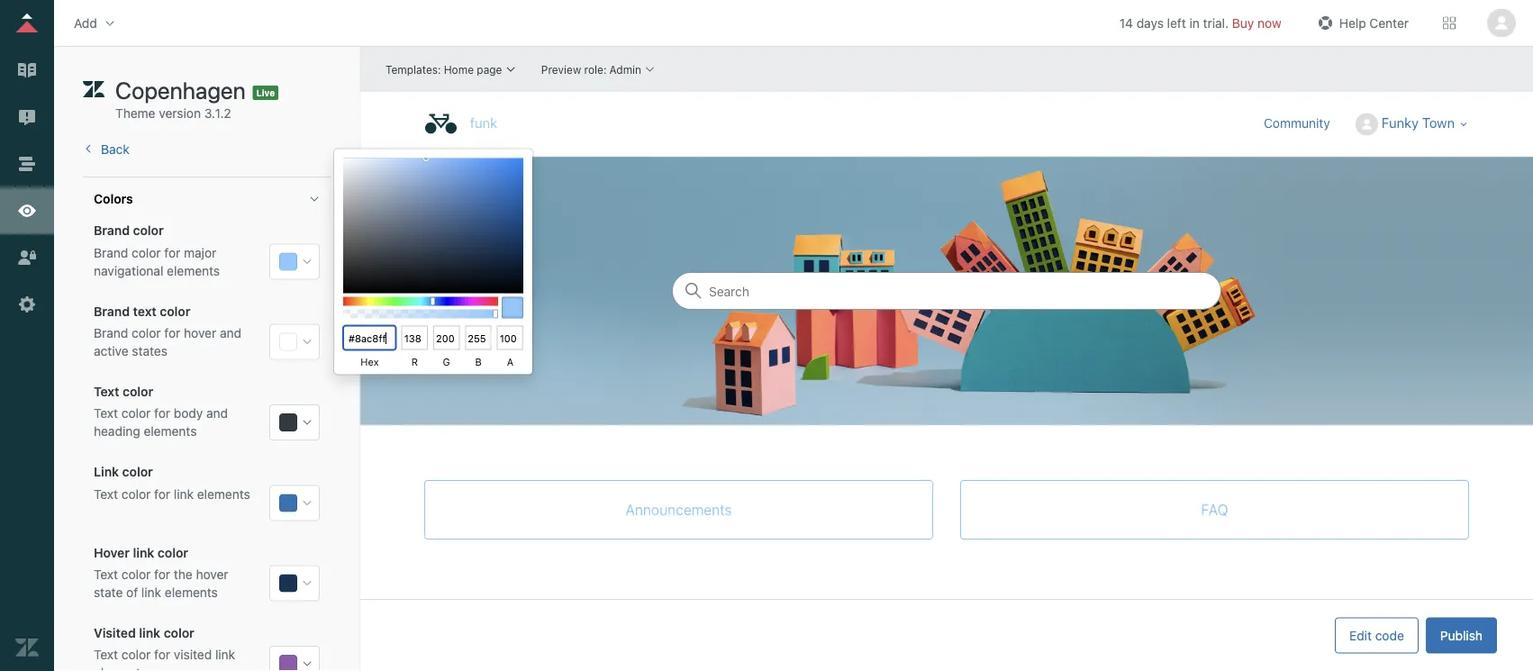 Task type: describe. For each thing, give the bounding box(es) containing it.
days
[[1137, 15, 1164, 30]]

for for hover
[[164, 325, 180, 340]]

major
[[184, 245, 216, 260]]

zendesk products image
[[1443, 17, 1456, 29]]

color for text color for body and heading elements
[[121, 406, 151, 421]]

link inside text color for visited link elements
[[215, 647, 235, 662]]

a
[[507, 356, 514, 367]]

text for text color for link elements
[[94, 486, 118, 501]]

link inside text color for the hover state of link elements
[[141, 585, 161, 600]]

link up hover link color
[[174, 486, 194, 501]]

moderate content image
[[15, 105, 39, 129]]

edit
[[1349, 628, 1372, 643]]

color for link color
[[122, 465, 153, 479]]

and for brand color for hover and active states
[[220, 325, 241, 340]]

elements inside text color for the hover state of link elements
[[165, 585, 218, 600]]

text for text color
[[94, 384, 119, 399]]

color right the text
[[160, 304, 191, 319]]

for for visited
[[154, 647, 170, 662]]

copenhagen
[[115, 76, 246, 104]]

visited link color
[[94, 625, 194, 640]]

brand text color
[[94, 304, 191, 319]]

text for text color for body and heading elements
[[94, 406, 118, 421]]

states
[[132, 343, 167, 358]]

version
[[159, 106, 201, 121]]

text color for visited link elements
[[94, 647, 235, 671]]

brand for brand text color
[[94, 304, 130, 319]]

settings image
[[15, 293, 39, 316]]

arrange content image
[[15, 152, 39, 176]]

hover link color
[[94, 545, 188, 560]]

for for body
[[154, 406, 170, 421]]

elements inside text color for visited link elements
[[94, 665, 147, 671]]

now
[[1258, 15, 1282, 30]]

back link
[[83, 142, 130, 157]]

elements inside brand color for major navigational elements
[[167, 263, 220, 278]]

brand for brand color for major navigational elements
[[94, 245, 128, 260]]

color for text color
[[123, 384, 153, 399]]

color up the
[[158, 545, 188, 560]]

link color
[[94, 465, 153, 479]]

color for text color for visited link elements
[[121, 647, 151, 662]]

the
[[174, 567, 192, 582]]

hex
[[361, 356, 379, 367]]

hover inside the brand color for hover and active states
[[184, 325, 216, 340]]

publish button
[[1426, 617, 1497, 654]]

hover inside text color for the hover state of link elements
[[196, 567, 228, 582]]

brand for brand color for hover and active states
[[94, 325, 128, 340]]

14 days left in trial. buy now
[[1119, 15, 1282, 30]]

help
[[1339, 15, 1366, 30]]

trial.
[[1203, 15, 1229, 30]]

text for text color for visited link elements
[[94, 647, 118, 662]]

brand for brand color
[[94, 223, 130, 238]]

link right the hover at the left
[[133, 545, 154, 560]]

help center
[[1339, 15, 1409, 30]]

edit code button
[[1335, 617, 1419, 654]]

b
[[475, 356, 482, 367]]

text
[[133, 304, 157, 319]]

14
[[1119, 15, 1133, 30]]



Task type: locate. For each thing, give the bounding box(es) containing it.
buy
[[1232, 15, 1254, 30]]

colors
[[94, 191, 133, 206]]

link
[[94, 465, 119, 479]]

for up the states
[[164, 325, 180, 340]]

color inside text color for visited link elements
[[121, 647, 151, 662]]

and for text color for body and heading elements
[[206, 406, 228, 421]]

add
[[74, 15, 97, 30]]

brand color for hover and active states
[[94, 325, 241, 358]]

link
[[174, 486, 194, 501], [133, 545, 154, 560], [141, 585, 161, 600], [139, 625, 160, 640], [215, 647, 235, 662]]

text color
[[94, 384, 153, 399]]

for up hover link color
[[154, 486, 170, 501]]

1 text from the top
[[94, 384, 119, 399]]

left
[[1167, 15, 1186, 30]]

brand up the active
[[94, 325, 128, 340]]

text for text color for the hover state of link elements
[[94, 567, 118, 582]]

and inside text color for body and heading elements
[[206, 406, 228, 421]]

color up text color for body and heading elements
[[123, 384, 153, 399]]

color
[[133, 223, 164, 238], [132, 245, 161, 260], [160, 304, 191, 319], [132, 325, 161, 340], [123, 384, 153, 399], [121, 406, 151, 421], [122, 465, 153, 479], [121, 486, 151, 501], [158, 545, 188, 560], [121, 567, 151, 582], [164, 625, 194, 640], [121, 647, 151, 662]]

color down the "visited link color"
[[121, 647, 151, 662]]

brand inside brand color for major navigational elements
[[94, 245, 128, 260]]

color up brand color for major navigational elements
[[133, 223, 164, 238]]

text
[[94, 384, 119, 399], [94, 406, 118, 421], [94, 486, 118, 501], [94, 567, 118, 582], [94, 647, 118, 662]]

link up text color for visited link elements
[[139, 625, 160, 640]]

for inside text color for body and heading elements
[[154, 406, 170, 421]]

elements
[[167, 263, 220, 278], [144, 424, 197, 439], [197, 486, 250, 501], [165, 585, 218, 600], [94, 665, 147, 671]]

for inside text color for the hover state of link elements
[[154, 567, 170, 582]]

link right of
[[141, 585, 161, 600]]

4 text from the top
[[94, 567, 118, 582]]

and inside the brand color for hover and active states
[[220, 325, 241, 340]]

state
[[94, 585, 123, 600]]

color down text color
[[121, 406, 151, 421]]

back
[[101, 142, 130, 157]]

color inside text color for the hover state of link elements
[[121, 567, 151, 582]]

hover
[[184, 325, 216, 340], [196, 567, 228, 582]]

for
[[164, 245, 180, 260], [164, 325, 180, 340], [154, 406, 170, 421], [154, 486, 170, 501], [154, 567, 170, 582], [154, 647, 170, 662]]

g
[[443, 356, 450, 367]]

brand color
[[94, 223, 164, 238]]

of
[[126, 585, 138, 600]]

None button
[[1484, 9, 1519, 37]]

for left body
[[154, 406, 170, 421]]

manage articles image
[[15, 59, 39, 82]]

text inside text color for visited link elements
[[94, 647, 118, 662]]

user permissions image
[[15, 246, 39, 269]]

1 vertical spatial and
[[206, 406, 228, 421]]

customize design image
[[15, 199, 39, 222]]

r
[[411, 356, 418, 367]]

for inside brand color for major navigational elements
[[164, 245, 180, 260]]

text inside text color for body and heading elements
[[94, 406, 118, 421]]

and
[[220, 325, 241, 340], [206, 406, 228, 421]]

zendesk image
[[15, 636, 39, 659]]

body
[[174, 406, 203, 421]]

for inside text color for visited link elements
[[154, 647, 170, 662]]

edit code
[[1349, 628, 1404, 643]]

help center button
[[1309, 9, 1414, 36]]

color inside the brand color for hover and active states
[[132, 325, 161, 340]]

visited
[[174, 647, 212, 662]]

code
[[1375, 628, 1404, 643]]

color right link
[[122, 465, 153, 479]]

3 text from the top
[[94, 486, 118, 501]]

heading
[[94, 424, 140, 439]]

color down link color
[[121, 486, 151, 501]]

color for text color for the hover state of link elements
[[121, 567, 151, 582]]

color up visited
[[164, 625, 194, 640]]

text inside text color for the hover state of link elements
[[94, 567, 118, 582]]

Add button
[[68, 9, 122, 36]]

color for brand color for hover and active states
[[132, 325, 161, 340]]

for for the
[[154, 567, 170, 582]]

5 text from the top
[[94, 647, 118, 662]]

theme
[[115, 106, 155, 121]]

for left the
[[154, 567, 170, 582]]

colors button
[[83, 177, 331, 221]]

brand inside the brand color for hover and active states
[[94, 325, 128, 340]]

2 text from the top
[[94, 406, 118, 421]]

brand
[[94, 223, 130, 238], [94, 245, 128, 260], [94, 304, 130, 319], [94, 325, 128, 340]]

3 brand from the top
[[94, 304, 130, 319]]

color for brand color
[[133, 223, 164, 238]]

text color for the hover state of link elements
[[94, 567, 228, 600]]

1 vertical spatial hover
[[196, 567, 228, 582]]

1 brand from the top
[[94, 223, 130, 238]]

4 brand from the top
[[94, 325, 128, 340]]

brand left the text
[[94, 304, 130, 319]]

hover
[[94, 545, 130, 560]]

elements inside text color for body and heading elements
[[144, 424, 197, 439]]

brand color for major navigational elements
[[94, 245, 220, 278]]

color inside brand color for major navigational elements
[[132, 245, 161, 260]]

active
[[94, 343, 129, 358]]

hover down brand text color
[[184, 325, 216, 340]]

visited
[[94, 625, 136, 640]]

color up navigational
[[132, 245, 161, 260]]

0 vertical spatial hover
[[184, 325, 216, 340]]

3.1.2
[[204, 106, 231, 121]]

live
[[256, 87, 275, 98]]

for for major
[[164, 245, 180, 260]]

brand up navigational
[[94, 245, 128, 260]]

for left major
[[164, 245, 180, 260]]

None field
[[343, 325, 396, 350], [401, 325, 428, 350], [433, 325, 460, 350], [465, 325, 492, 350], [497, 325, 523, 350], [343, 325, 396, 350], [401, 325, 428, 350], [433, 325, 460, 350], [465, 325, 492, 350], [497, 325, 523, 350]]

brand down colors
[[94, 223, 130, 238]]

2 brand from the top
[[94, 245, 128, 260]]

color up the states
[[132, 325, 161, 340]]

theme version 3.1.2
[[115, 106, 231, 121]]

in
[[1190, 15, 1200, 30]]

for for link
[[154, 486, 170, 501]]

color for text color for link elements
[[121, 486, 151, 501]]

text color for body and heading elements
[[94, 406, 228, 439]]

for down the "visited link color"
[[154, 647, 170, 662]]

publish
[[1440, 628, 1483, 643]]

for inside the brand color for hover and active states
[[164, 325, 180, 340]]

theme type image
[[83, 76, 104, 104]]

hover right the
[[196, 567, 228, 582]]

color for brand color for major navigational elements
[[132, 245, 161, 260]]

navigational
[[94, 263, 163, 278]]

0 vertical spatial and
[[220, 325, 241, 340]]

text color for link elements
[[94, 486, 250, 501]]

color inside text color for body and heading elements
[[121, 406, 151, 421]]

link right visited
[[215, 647, 235, 662]]

color up of
[[121, 567, 151, 582]]

center
[[1370, 15, 1409, 30]]



Task type: vqa. For each thing, say whether or not it's contained in the screenshot.
Help Center
yes



